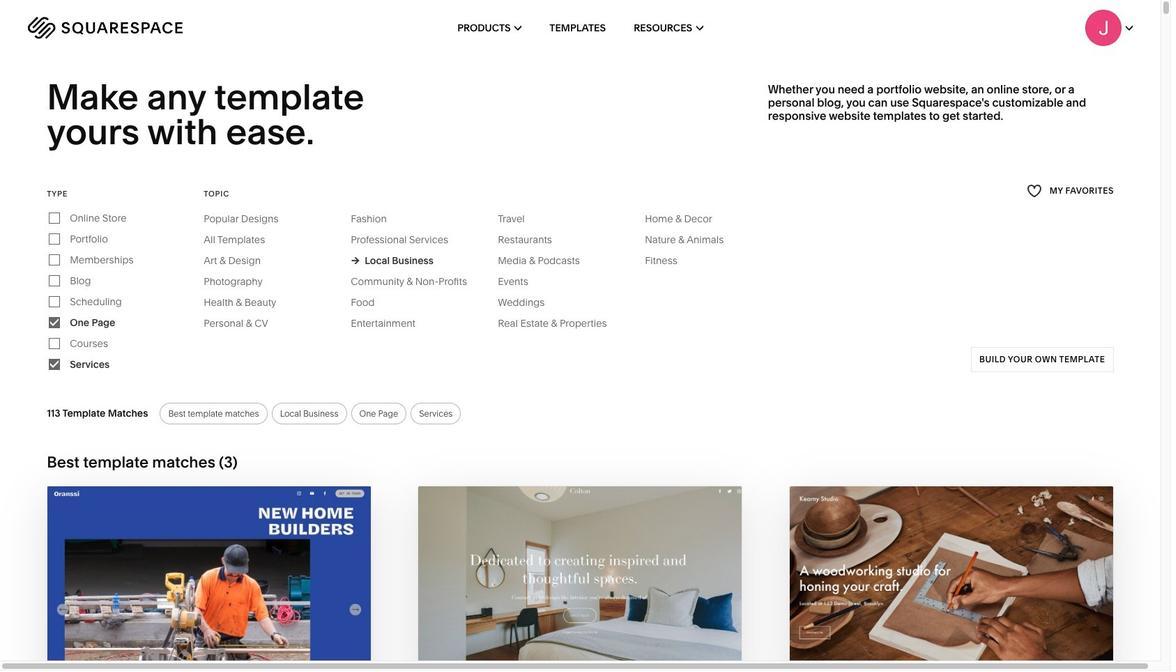 Task type: vqa. For each thing, say whether or not it's contained in the screenshot.
CLIENT
no



Task type: describe. For each thing, give the bounding box(es) containing it.
oranssi image
[[48, 487, 371, 671]]

colton image
[[419, 487, 742, 671]]



Task type: locate. For each thing, give the bounding box(es) containing it.
kearny image
[[790, 487, 1113, 671]]



